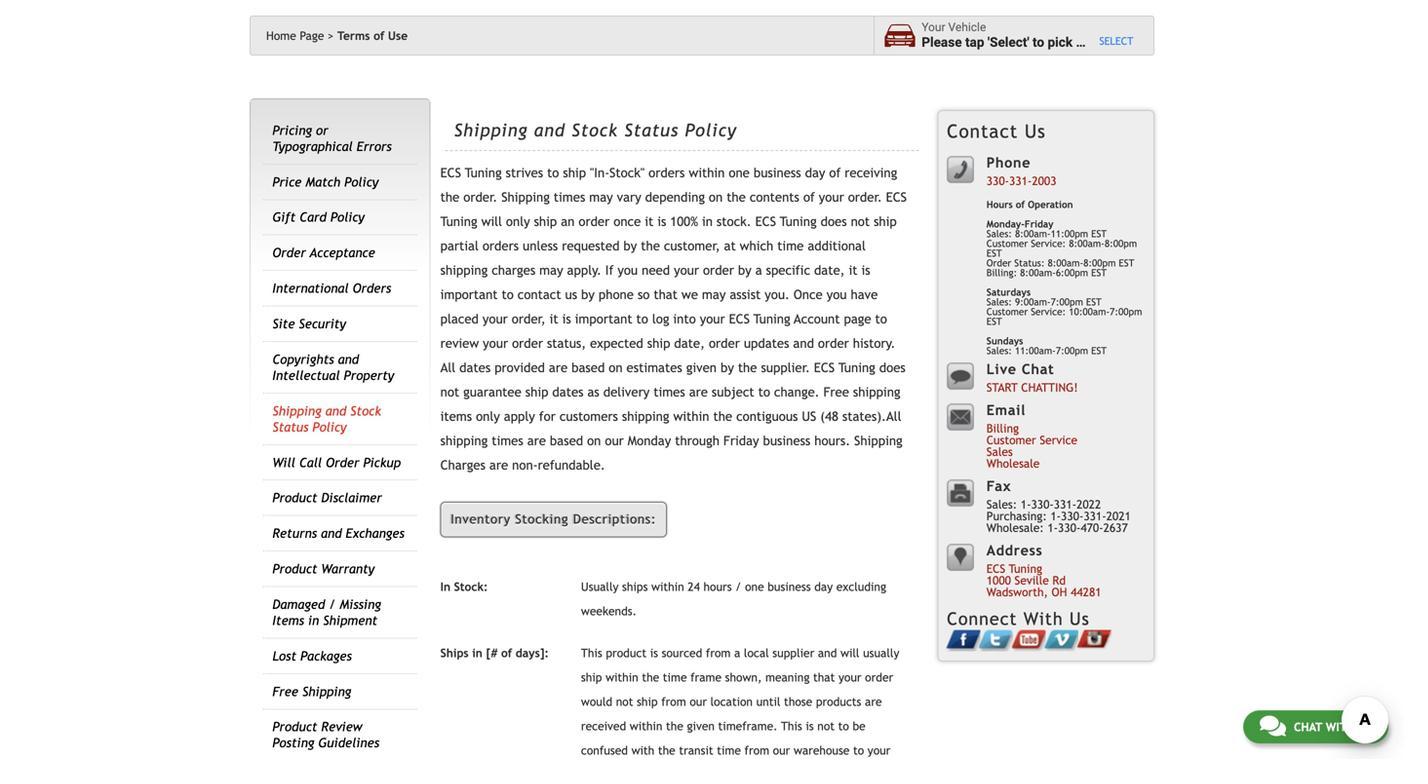 Task type: describe. For each thing, give the bounding box(es) containing it.
1 vertical spatial important
[[575, 312, 633, 327]]

the down "subject"
[[714, 409, 733, 424]]

disclaimer
[[321, 491, 382, 506]]

tuning left strives
[[465, 165, 502, 181]]

phone
[[599, 287, 634, 303]]

day inside usually ships within 24 hours / one business day excluding weekends.
[[815, 580, 833, 594]]

shipping up monday at the left bottom
[[622, 409, 670, 424]]

an
[[561, 214, 575, 229]]

330- left 2637
[[1061, 510, 1084, 523]]

states).all
[[843, 409, 902, 424]]

order inside this product is sourced from a local supplier and will usually ship within the time frame shown, meaning that your order would not ship from our location until those products are received within the given timeframe. this is not to be confused with the transit time from our warehouse to
[[865, 671, 894, 685]]

0 vertical spatial times
[[554, 190, 586, 205]]

the up stock.
[[727, 190, 746, 205]]

partial
[[441, 239, 479, 254]]

customer service link
[[987, 433, 1078, 447]]

ship down log
[[647, 336, 671, 351]]

product warranty link
[[273, 562, 375, 577]]

9:00am-
[[1015, 296, 1051, 308]]

your vehicle please tap 'select' to pick a vehicle
[[922, 21, 1129, 50]]

damaged
[[273, 597, 325, 613]]

tuning up partial
[[441, 214, 478, 229]]

1 vertical spatial times
[[654, 385, 685, 400]]

assist
[[730, 287, 761, 303]]

site security link
[[273, 317, 346, 332]]

select
[[1100, 35, 1134, 47]]

of right [#
[[501, 647, 512, 660]]

international orders link
[[273, 281, 391, 296]]

the up partial
[[441, 190, 460, 205]]

expected
[[590, 336, 644, 351]]

free shipping
[[273, 685, 351, 700]]

1 order. from the left
[[464, 190, 498, 205]]

will call order pickup link
[[273, 455, 401, 470]]

ship down receiving
[[874, 214, 897, 229]]

exchanges
[[346, 526, 405, 541]]

through
[[675, 434, 720, 449]]

your up we
[[674, 263, 699, 278]]

your
[[922, 21, 946, 34]]

guarantee
[[463, 385, 522, 400]]

1 vertical spatial you
[[827, 287, 847, 303]]

to down charges
[[502, 287, 514, 303]]

until
[[757, 695, 781, 709]]

shipping down strives
[[502, 190, 550, 205]]

shipping up charges
[[441, 434, 488, 449]]

usually
[[581, 580, 619, 594]]

8:00am- up 6:00pm
[[1069, 238, 1105, 249]]

order down "account"
[[818, 336, 849, 351]]

ship up the would on the left bottom
[[581, 671, 602, 685]]

0 vertical spatial business
[[754, 165, 801, 181]]

damaged / missing items in shipment link
[[273, 597, 381, 629]]

is down those
[[806, 720, 814, 733]]

those
[[784, 695, 813, 709]]

not right the would on the left bottom
[[616, 695, 634, 709]]

of left receiving
[[829, 165, 841, 181]]

sales
[[987, 445, 1013, 459]]

1- right wholesale:
[[1048, 521, 1058, 535]]

by down once
[[624, 239, 637, 254]]

in inside ecs tuning strives to ship "in-stock" orders within one business day of receiving the order. shipping times may vary depending on the contents of your order. ecs tuning will only ship an order once it is 100% in stock. ecs tuning does not ship partial orders unless requested by the customer, at which time additional shipping charges may apply. if you need your order by a specific date, it is important to contact us by phone so that we may assist you. once you have placed your order, it is important to log into your ecs tuning account page to review your order status, expected ship date, order updates and order history. all dates provided are based on estimates given by the supplier. ecs tuning does not guarantee ship dates as delivery times are subject to change. free shipping items only apply for customers shipping within the contiguous us (48 states).all shipping times are based on our monday through friday business hours. shipping charges are non-refundable.
[[702, 214, 713, 229]]

of right contents
[[804, 190, 815, 205]]

the up need
[[641, 239, 660, 254]]

shipping inside 'shipping and stock status policy'
[[273, 404, 322, 419]]

shipping down partial
[[441, 263, 488, 278]]

0 horizontal spatial times
[[492, 434, 524, 449]]

change.
[[774, 385, 820, 400]]

0 vertical spatial shipping and stock status policy
[[454, 120, 737, 141]]

shipping down "packages"
[[302, 685, 351, 700]]

330- inside phone 330-331-2003
[[987, 174, 1010, 188]]

0 vertical spatial based
[[572, 361, 605, 376]]

international orders
[[273, 281, 391, 296]]

7:00pm right 9:00am- on the top of page
[[1110, 306, 1143, 317]]

the up "subject"
[[738, 361, 757, 376]]

received
[[581, 720, 626, 733]]

330- down 2022
[[1058, 521, 1081, 535]]

price match policy link
[[273, 174, 379, 190]]

ecs down contents
[[756, 214, 776, 229]]

0 horizontal spatial it
[[550, 312, 559, 327]]

live
[[987, 361, 1017, 377]]

ship left "in-
[[563, 165, 586, 181]]

1 vertical spatial based
[[550, 434, 583, 449]]

not up the warehouse
[[818, 720, 835, 733]]

order down order,
[[512, 336, 543, 351]]

comments image
[[1260, 715, 1287, 738]]

history.
[[853, 336, 896, 351]]

ecs up partial
[[441, 165, 461, 181]]

the left 'transit' at bottom
[[658, 744, 676, 758]]

1 horizontal spatial from
[[706, 647, 731, 660]]

depending
[[645, 190, 705, 205]]

sales: inside 'fax sales: 1-330-331-2022 purchasing: 1-330-331-2021 wholesale: 1-330-470-2637'
[[987, 498, 1018, 511]]

24
[[688, 580, 700, 594]]

provided
[[495, 361, 545, 376]]

and inside copyrights and intellectual property
[[338, 352, 359, 367]]

/ inside usually ships within 24 hours / one business day excluding weekends.
[[736, 580, 742, 594]]

and up strives
[[534, 120, 566, 141]]

a inside your vehicle please tap 'select' to pick a vehicle
[[1076, 35, 1084, 50]]

contact
[[947, 120, 1019, 142]]

shipping down states).all
[[855, 434, 903, 449]]

shipping and stock status policy link
[[273, 404, 381, 435]]

and down copyrights and intellectual property link
[[326, 404, 346, 419]]

your inside this product is sourced from a local supplier and will usually ship within the time frame shown, meaning that your order would not ship from our location until those products are received within the given timeframe. this is not to be confused with the transit time from our warehouse to
[[839, 671, 862, 685]]

1 vertical spatial time
[[663, 671, 687, 685]]

(48
[[821, 409, 839, 424]]

contact us
[[947, 120, 1046, 142]]

6:00pm
[[1056, 267, 1089, 278]]

by right us
[[581, 287, 595, 303]]

within up depending
[[689, 165, 725, 181]]

ecs up change.
[[814, 361, 835, 376]]

that inside this product is sourced from a local supplier and will usually ship within the time frame shown, meaning that your order would not ship from our location until those products are received within the given timeframe. this is not to be confused with the transit time from our warehouse to
[[813, 671, 835, 685]]

your up additional
[[819, 190, 844, 205]]

call
[[299, 455, 322, 470]]

within inside usually ships within 24 hours / one business day excluding weekends.
[[652, 580, 684, 594]]

2 horizontal spatial on
[[709, 190, 723, 205]]

shipping up strives
[[454, 120, 528, 141]]

0 horizontal spatial on
[[587, 434, 601, 449]]

ship right the would on the left bottom
[[637, 695, 658, 709]]

8:00am- up 9:00am- on the top of page
[[1021, 267, 1056, 278]]

2 customer from the top
[[987, 306, 1028, 317]]

1 horizontal spatial 331-
[[1054, 498, 1077, 511]]

that inside ecs tuning strives to ship "in-stock" orders within one business day of receiving the order. shipping times may vary depending on the contents of your order. ecs tuning will only ship an order once it is 100% in stock. ecs tuning does not ship partial orders unless requested by the customer, at which time additional shipping charges may apply. if you need your order by a specific date, it is important to contact us by phone so that we may assist you. once you have placed your order, it is important to log into your ecs tuning account page to review your order status, expected ship date, order updates and order history. all dates provided are based on estimates given by the supplier. ecs tuning does not guarantee ship dates as delivery times are subject to change. free shipping items only apply for customers shipping within the contiguous us (48 states).all shipping times are based on our monday through friday business hours. shipping charges are non-refundable.
[[654, 287, 678, 303]]

1 vertical spatial free
[[273, 685, 298, 700]]

1 vertical spatial on
[[609, 361, 623, 376]]

order down the at
[[703, 263, 734, 278]]

order inside hours of operation monday-friday sales: 8:00am-11:00pm est customer service: 8:00am-8:00pm est order status: 8:00am-8:00pm est billing: 8:00am-6:00pm est saturdays sales: 9:00am-7:00pm est customer service: 10:00am-7:00pm est sundays sales: 11:00am-7:00pm est
[[987, 257, 1012, 269]]

updates
[[744, 336, 790, 351]]

packages
[[300, 649, 352, 664]]

strives
[[506, 165, 543, 181]]

0 vertical spatial only
[[506, 214, 530, 229]]

within up through
[[674, 409, 710, 424]]

policy up depending
[[685, 120, 737, 141]]

1 vertical spatial it
[[849, 263, 858, 278]]

charges
[[492, 263, 536, 278]]

us
[[565, 287, 578, 303]]

the down product
[[642, 671, 660, 685]]

requested
[[562, 239, 620, 254]]

card
[[300, 210, 327, 225]]

1 vertical spatial business
[[763, 434, 811, 449]]

phone 330-331-2003
[[987, 155, 1057, 188]]

tuning inside address ecs tuning 1000 seville rd wadsworth, oh 44281
[[1009, 562, 1043, 576]]

one inside ecs tuning strives to ship "in-stock" orders within one business day of receiving the order. shipping times may vary depending on the contents of your order. ecs tuning will only ship an order once it is 100% in stock. ecs tuning does not ship partial orders unless requested by the customer, at which time additional shipping charges may apply. if you need your order by a specific date, it is important to contact us by phone so that we may assist you. once you have placed your order, it is important to log into your ecs tuning account page to review your order status, expected ship date, order updates and order history. all dates provided are based on estimates given by the supplier. ecs tuning does not guarantee ship dates as delivery times are subject to change. free shipping items only apply for customers shipping within the contiguous us (48 states).all shipping times are based on our monday through friday business hours. shipping charges are non-refundable.
[[729, 165, 750, 181]]

tuning down contents
[[780, 214, 817, 229]]

in
[[441, 580, 451, 594]]

placed
[[441, 312, 479, 327]]

1 vertical spatial our
[[690, 695, 707, 709]]

home page link
[[266, 29, 334, 42]]

with
[[1024, 609, 1064, 630]]

1- up wholesale:
[[1021, 498, 1032, 511]]

ships in [# of days]:
[[441, 647, 549, 660]]

frame
[[691, 671, 722, 685]]

will
[[273, 455, 295, 470]]

to down be
[[853, 744, 864, 758]]

vehicle
[[1087, 35, 1129, 50]]

returns and exchanges
[[273, 526, 405, 541]]

product for product disclaimer
[[273, 491, 317, 506]]

within down product
[[606, 671, 639, 685]]

0 horizontal spatial important
[[441, 287, 498, 303]]

product
[[606, 647, 647, 660]]

0 vertical spatial 8:00pm
[[1105, 238, 1138, 249]]

as
[[588, 385, 600, 400]]

and inside this product is sourced from a local supplier and will usually ship within the time frame shown, meaning that your order would not ship from our location until those products are received within the given timeframe. this is not to be confused with the transit time from our warehouse to
[[818, 647, 837, 660]]

7:00pm down 6:00pm
[[1051, 296, 1084, 308]]

0 horizontal spatial order
[[273, 245, 306, 261]]

0 vertical spatial stock
[[572, 120, 618, 141]]

1 vertical spatial orders
[[483, 239, 519, 254]]

2 vertical spatial our
[[773, 744, 790, 758]]

receiving
[[845, 165, 898, 181]]

a inside ecs tuning strives to ship "in-stock" orders within one business day of receiving the order. shipping times may vary depending on the contents of your order. ecs tuning will only ship an order once it is 100% in stock. ecs tuning does not ship partial orders unless requested by the customer, at which time additional shipping charges may apply. if you need your order by a specific date, it is important to contact us by phone so that we may assist you. once you have placed your order, it is important to log into your ecs tuning account page to review your order status, expected ship date, order updates and order history. all dates provided are based on estimates given by the supplier. ecs tuning does not guarantee ship dates as delivery times are subject to change. free shipping items only apply for customers shipping within the contiguous us (48 states).all shipping times are based on our monday through friday business hours. shipping charges are non-refundable.
[[756, 263, 762, 278]]

1 horizontal spatial dates
[[553, 385, 584, 400]]

order,
[[512, 312, 546, 327]]

monday-
[[987, 218, 1025, 230]]

is left the sourced at bottom
[[650, 647, 658, 660]]

your up provided
[[483, 336, 508, 351]]

shipping up states).all
[[853, 385, 901, 400]]

to left be
[[839, 720, 849, 733]]

331- inside phone 330-331-2003
[[1010, 174, 1032, 188]]

1- left 2022
[[1051, 510, 1061, 523]]

missing
[[340, 597, 381, 613]]

one inside usually ships within 24 hours / one business day excluding weekends.
[[745, 580, 764, 594]]

stock:
[[454, 580, 488, 594]]

gift
[[273, 210, 296, 225]]

to up contiguous
[[759, 385, 771, 400]]

wholesale
[[987, 457, 1040, 470]]

please
[[922, 35, 962, 50]]

chatting!
[[1022, 381, 1079, 394]]

11:00pm
[[1051, 228, 1089, 239]]

0 horizontal spatial from
[[662, 695, 686, 709]]

days]:
[[516, 647, 549, 660]]

0 vertical spatial us
[[1025, 120, 1046, 142]]

day inside ecs tuning strives to ship "in-stock" orders within one business day of receiving the order. shipping times may vary depending on the contents of your order. ecs tuning will only ship an order once it is 100% in stock. ecs tuning does not ship partial orders unless requested by the customer, at which time additional shipping charges may apply. if you need your order by a specific date, it is important to contact us by phone so that we may assist you. once you have placed your order, it is important to log into your ecs tuning account page to review your order status, expected ship date, order updates and order history. all dates provided are based on estimates given by the supplier. ecs tuning does not guarantee ship dates as delivery times are subject to change. free shipping items only apply for customers shipping within the contiguous us (48 states).all shipping times are based on our monday through friday business hours. shipping charges are non-refundable.
[[805, 165, 826, 181]]

1 sales: from the top
[[987, 228, 1012, 239]]

product disclaimer
[[273, 491, 382, 506]]

tap
[[966, 35, 985, 50]]

need
[[642, 263, 670, 278]]

additional
[[808, 239, 866, 254]]

2 horizontal spatial 331-
[[1084, 510, 1107, 523]]

ships
[[441, 647, 469, 660]]

seville
[[1015, 574, 1049, 588]]

tuning down you. at the right of the page
[[754, 312, 791, 327]]

if
[[606, 263, 614, 278]]

the up 'transit' at bottom
[[666, 720, 684, 733]]

free inside ecs tuning strives to ship "in-stock" orders within one business day of receiving the order. shipping times may vary depending on the contents of your order. ecs tuning will only ship an order once it is 100% in stock. ecs tuning does not ship partial orders unless requested by the customer, at which time additional shipping charges may apply. if you need your order by a specific date, it is important to contact us by phone so that we may assist you. once you have placed your order, it is important to log into your ecs tuning account page to review your order status, expected ship date, order updates and order history. all dates provided are based on estimates given by the supplier. ecs tuning does not guarantee ship dates as delivery times are subject to change. free shipping items only apply for customers shipping within the contiguous us (48 states).all shipping times are based on our monday through friday business hours. shipping charges are non-refundable.
[[824, 385, 850, 400]]

are down the status,
[[549, 361, 568, 376]]

is left 100%
[[658, 214, 667, 229]]

of left use
[[374, 29, 385, 42]]

our inside ecs tuning strives to ship "in-stock" orders within one business day of receiving the order. shipping times may vary depending on the contents of your order. ecs tuning will only ship an order once it is 100% in stock. ecs tuning does not ship partial orders unless requested by the customer, at which time additional shipping charges may apply. if you need your order by a specific date, it is important to contact us by phone so that we may assist you. once you have placed your order, it is important to log into your ecs tuning account page to review your order status, expected ship date, order updates and order history. all dates provided are based on estimates given by the supplier. ecs tuning does not guarantee ship dates as delivery times are subject to change. free shipping items only apply for customers shipping within the contiguous us (48 states).all shipping times are based on our monday through friday business hours. shipping charges are non-refundable.
[[605, 434, 624, 449]]

by up assist
[[738, 263, 752, 278]]

select link
[[1100, 35, 1134, 48]]

are left "subject"
[[689, 385, 708, 400]]

order up requested
[[579, 214, 610, 229]]

to left log
[[637, 312, 649, 327]]

ship up for
[[526, 385, 549, 400]]

given inside this product is sourced from a local supplier and will usually ship within the time frame shown, meaning that your order would not ship from our location until those products are received within the given timeframe. this is not to be confused with the transit time from our warehouse to
[[687, 720, 715, 733]]

1 horizontal spatial order
[[326, 455, 359, 470]]

customer inside email billing customer service sales wholesale
[[987, 433, 1037, 447]]

given inside ecs tuning strives to ship "in-stock" orders within one business day of receiving the order. shipping times may vary depending on the contents of your order. ecs tuning will only ship an order once it is 100% in stock. ecs tuning does not ship partial orders unless requested by the customer, at which time additional shipping charges may apply. if you need your order by a specific date, it is important to contact us by phone so that we may assist you. once you have placed your order, it is important to log into your ecs tuning account page to review your order status, expected ship date, order updates and order history. all dates provided are based on estimates given by the supplier. ecs tuning does not guarantee ship dates as delivery times are subject to change. free shipping items only apply for customers shipping within the contiguous us (48 states).all shipping times are based on our monday through friday business hours. shipping charges are non-refundable.
[[686, 361, 717, 376]]

1 horizontal spatial it
[[645, 214, 654, 229]]

order left updates
[[709, 336, 740, 351]]

status inside 'shipping and stock status policy'
[[273, 420, 309, 435]]

pricing
[[273, 123, 312, 138]]

0 vertical spatial date,
[[814, 263, 845, 278]]

not down all
[[441, 385, 460, 400]]

'select'
[[988, 35, 1030, 50]]

1 vertical spatial may
[[540, 263, 563, 278]]

are down for
[[527, 434, 546, 449]]

product for product review posting guidelines
[[273, 720, 317, 735]]

order acceptance
[[273, 245, 375, 261]]

2 horizontal spatial may
[[702, 287, 726, 303]]

your left order,
[[483, 312, 508, 327]]



Task type: vqa. For each thing, say whether or not it's contained in the screenshot.
Line.
no



Task type: locate. For each thing, give the bounding box(es) containing it.
times up an
[[554, 190, 586, 205]]

0 horizontal spatial does
[[821, 214, 847, 229]]

to left pick
[[1033, 35, 1045, 50]]

us for chat
[[1359, 721, 1372, 735]]

8:00am- up status:
[[1015, 228, 1051, 239]]

/ right hours
[[736, 580, 742, 594]]

2 service: from the top
[[1031, 306, 1066, 317]]

1 horizontal spatial times
[[554, 190, 586, 205]]

ships
[[622, 580, 648, 594]]

product down returns
[[273, 562, 317, 577]]

friday down contiguous
[[724, 434, 759, 449]]

status up will at the bottom left of page
[[273, 420, 309, 435]]

status,
[[547, 336, 586, 351]]

orders
[[353, 281, 391, 296]]

lost packages
[[273, 649, 352, 664]]

date, down "into"
[[674, 336, 705, 351]]

1 horizontal spatial stock
[[572, 120, 618, 141]]

a
[[1076, 35, 1084, 50], [756, 263, 762, 278], [735, 647, 741, 660]]

policy inside shipping and stock status policy link
[[313, 420, 347, 435]]

7:00pm down 10:00am-
[[1056, 345, 1089, 356]]

to inside your vehicle please tap 'select' to pick a vehicle
[[1033, 35, 1045, 50]]

1 vertical spatial from
[[662, 695, 686, 709]]

1 vertical spatial stock
[[350, 404, 381, 419]]

policy right card
[[331, 210, 365, 225]]

shipping and stock status policy up "in-
[[454, 120, 737, 141]]

4 sales: from the top
[[987, 498, 1018, 511]]

from down the sourced at bottom
[[662, 695, 686, 709]]

2 order. from the left
[[848, 190, 882, 205]]

to right the page
[[876, 312, 888, 327]]

and down product disclaimer
[[321, 526, 342, 541]]

0 horizontal spatial /
[[329, 597, 336, 613]]

and inside ecs tuning strives to ship "in-stock" orders within one business day of receiving the order. shipping times may vary depending on the contents of your order. ecs tuning will only ship an order once it is 100% in stock. ecs tuning does not ship partial orders unless requested by the customer, at which time additional shipping charges may apply. if you need your order by a specific date, it is important to contact us by phone so that we may assist you. once you have placed your order, it is important to log into your ecs tuning account page to review your order status, expected ship date, order updates and order history. all dates provided are based on estimates given by the supplier. ecs tuning does not guarantee ship dates as delivery times are subject to change. free shipping items only apply for customers shipping within the contiguous us (48 states).all shipping times are based on our monday through friday business hours. shipping charges are non-refundable.
[[793, 336, 814, 351]]

0 horizontal spatial date,
[[674, 336, 705, 351]]

0 horizontal spatial order.
[[464, 190, 498, 205]]

0 vertical spatial from
[[706, 647, 731, 660]]

address
[[987, 543, 1043, 559]]

2022
[[1077, 498, 1102, 511]]

2 horizontal spatial us
[[1359, 721, 1372, 735]]

2 horizontal spatial time
[[778, 239, 804, 254]]

0 vertical spatial you
[[618, 263, 638, 278]]

not up additional
[[851, 214, 870, 229]]

2 vertical spatial us
[[1359, 721, 1372, 735]]

1 horizontal spatial chat
[[1294, 721, 1323, 735]]

2 horizontal spatial order
[[987, 257, 1012, 269]]

based up "refundable."
[[550, 434, 583, 449]]

2 vertical spatial may
[[702, 287, 726, 303]]

0 horizontal spatial with
[[632, 744, 655, 758]]

contents
[[750, 190, 800, 205]]

business up contents
[[754, 165, 801, 181]]

ecs down assist
[[729, 312, 750, 327]]

1 horizontal spatial on
[[609, 361, 623, 376]]

for
[[539, 409, 556, 424]]

ship left an
[[534, 214, 557, 229]]

that up products at right
[[813, 671, 835, 685]]

ecs tuning strives to ship "in-stock" orders within one business day of receiving the order. shipping times may vary depending on the contents of your order. ecs tuning will only ship an order once it is 100% in stock. ecs tuning does not ship partial orders unless requested by the customer, at which time additional shipping charges may apply. if you need your order by a specific date, it is important to contact us by phone so that we may assist you. once you have placed your order, it is important to log into your ecs tuning account page to review your order status, expected ship date, order updates and order history. all dates provided are based on estimates given by the supplier. ecs tuning does not guarantee ship dates as delivery times are subject to change. free shipping items only apply for customers shipping within the contiguous us (48 states).all shipping times are based on our monday through friday business hours. shipping charges are non-refundable.
[[441, 165, 907, 473]]

8:00pm
[[1105, 238, 1138, 249], [1084, 257, 1116, 269]]

free
[[824, 385, 850, 400], [273, 685, 298, 700]]

1 horizontal spatial this
[[781, 720, 803, 733]]

terms
[[337, 29, 370, 42]]

from up frame
[[706, 647, 731, 660]]

2 horizontal spatial times
[[654, 385, 685, 400]]

with inside this product is sourced from a local supplier and will usually ship within the time frame shown, meaning that your order would not ship from our location until those products are received within the given timeframe. this is not to be confused with the transit time from our warehouse to
[[632, 744, 655, 758]]

to
[[1033, 35, 1045, 50], [547, 165, 559, 181], [502, 287, 514, 303], [637, 312, 649, 327], [876, 312, 888, 327], [759, 385, 771, 400], [839, 720, 849, 733], [853, 744, 864, 758]]

this
[[581, 647, 603, 660], [781, 720, 803, 733]]

1 vertical spatial /
[[329, 597, 336, 613]]

tuning down history. at top
[[839, 361, 876, 376]]

0 vertical spatial /
[[736, 580, 742, 594]]

one
[[729, 165, 750, 181], [745, 580, 764, 594]]

1 vertical spatial chat
[[1294, 721, 1323, 735]]

0 horizontal spatial dates
[[460, 361, 491, 376]]

0 vertical spatial with
[[1326, 721, 1355, 735]]

1 horizontal spatial order.
[[848, 190, 882, 205]]

times
[[554, 190, 586, 205], [654, 385, 685, 400], [492, 434, 524, 449]]

may down "in-
[[589, 190, 613, 205]]

/ up shipment
[[329, 597, 336, 613]]

2 horizontal spatial our
[[773, 744, 790, 758]]

at
[[724, 239, 736, 254]]

sales link
[[987, 445, 1013, 459]]

0 horizontal spatial shipping and stock status policy
[[273, 404, 381, 435]]

chat with us
[[1294, 721, 1372, 735]]

given up "subject"
[[686, 361, 717, 376]]

by
[[624, 239, 637, 254], [738, 263, 752, 278], [581, 287, 595, 303], [721, 361, 734, 376]]

with right confused
[[632, 744, 655, 758]]

0 horizontal spatial this
[[581, 647, 603, 660]]

non-
[[512, 458, 538, 473]]

subject
[[712, 385, 755, 400]]

product warranty
[[273, 562, 375, 577]]

this left product
[[581, 647, 603, 660]]

billing:
[[987, 267, 1018, 278]]

1 vertical spatial does
[[880, 361, 906, 376]]

1 vertical spatial that
[[813, 671, 835, 685]]

tuning down address
[[1009, 562, 1043, 576]]

page
[[300, 29, 324, 42]]

product
[[273, 491, 317, 506], [273, 562, 317, 577], [273, 720, 317, 735]]

ship
[[563, 165, 586, 181], [534, 214, 557, 229], [874, 214, 897, 229], [647, 336, 671, 351], [526, 385, 549, 400], [581, 671, 602, 685], [637, 695, 658, 709]]

2 vertical spatial from
[[745, 744, 770, 758]]

within left 24
[[652, 580, 684, 594]]

0 vertical spatial in
[[702, 214, 713, 229]]

0 vertical spatial this
[[581, 647, 603, 660]]

on down expected on the top of the page
[[609, 361, 623, 376]]

2 vertical spatial customer
[[987, 433, 1037, 447]]

3 product from the top
[[273, 720, 317, 735]]

1 horizontal spatial /
[[736, 580, 742, 594]]

order
[[273, 245, 306, 261], [987, 257, 1012, 269], [326, 455, 359, 470]]

is
[[658, 214, 667, 229], [862, 263, 871, 278], [562, 312, 571, 327], [650, 647, 658, 660], [806, 720, 814, 733]]

ecs down receiving
[[886, 190, 907, 205]]

use
[[388, 29, 408, 42]]

product disclaimer link
[[273, 491, 382, 506]]

on
[[709, 190, 723, 205], [609, 361, 623, 376], [587, 434, 601, 449]]

2 vertical spatial product
[[273, 720, 317, 735]]

0 horizontal spatial will
[[481, 214, 502, 229]]

2637
[[1104, 521, 1128, 535]]

1 vertical spatial date,
[[674, 336, 705, 351]]

product up posting
[[273, 720, 317, 735]]

0 horizontal spatial you
[[618, 263, 638, 278]]

date, down additional
[[814, 263, 845, 278]]

0 horizontal spatial that
[[654, 287, 678, 303]]

is up the status,
[[562, 312, 571, 327]]

1 vertical spatial friday
[[724, 434, 759, 449]]

product inside product review posting guidelines
[[273, 720, 317, 735]]

1 horizontal spatial with
[[1326, 721, 1355, 735]]

0 vertical spatial customer
[[987, 238, 1028, 249]]

0 vertical spatial day
[[805, 165, 826, 181]]

status up the stock"
[[624, 120, 679, 141]]

order down gift in the left top of the page
[[273, 245, 306, 261]]

day
[[805, 165, 826, 181], [815, 580, 833, 594]]

this product is sourced from a local supplier and will usually ship within the time frame shown, meaning that your order would not ship from our location until those products are received within the given timeframe. this is not to be confused with the transit time from our warehouse to 
[[581, 647, 900, 760]]

ecs down address
[[987, 562, 1006, 576]]

2 horizontal spatial from
[[745, 744, 770, 758]]

331-
[[1010, 174, 1032, 188], [1054, 498, 1077, 511], [1084, 510, 1107, 523]]

0 vertical spatial our
[[605, 434, 624, 449]]

0 horizontal spatial friday
[[724, 434, 759, 449]]

live chat start chatting!
[[987, 361, 1079, 394]]

1 horizontal spatial friday
[[1025, 218, 1054, 230]]

is up "have"
[[862, 263, 871, 278]]

our
[[605, 434, 624, 449], [690, 695, 707, 709], [773, 744, 790, 758]]

1 horizontal spatial does
[[880, 361, 906, 376]]

1 horizontal spatial orders
[[649, 165, 685, 181]]

location
[[711, 695, 753, 709]]

billing
[[987, 422, 1019, 435]]

8:00pm down 11:00pm
[[1084, 257, 1116, 269]]

policy
[[685, 120, 737, 141], [344, 174, 379, 190], [331, 210, 365, 225], [313, 420, 347, 435]]

sales: down "fax"
[[987, 498, 1018, 511]]

1 horizontal spatial us
[[1070, 609, 1090, 630]]

our left monday at the left bottom
[[605, 434, 624, 449]]

time inside ecs tuning strives to ship "in-stock" orders within one business day of receiving the order. shipping times may vary depending on the contents of your order. ecs tuning will only ship an order once it is 100% in stock. ecs tuning does not ship partial orders unless requested by the customer, at which time additional shipping charges may apply. if you need your order by a specific date, it is important to contact us by phone so that we may assist you. once you have placed your order, it is important to log into your ecs tuning account page to review your order status, expected ship date, order updates and order history. all dates provided are based on estimates given by the supplier. ecs tuning does not guarantee ship dates as delivery times are subject to change. free shipping items only apply for customers shipping within the contiguous us (48 states).all shipping times are based on our monday through friday business hours. shipping charges are non-refundable.
[[778, 239, 804, 254]]

0 vertical spatial a
[[1076, 35, 1084, 50]]

1 vertical spatial day
[[815, 580, 833, 594]]

returns and exchanges link
[[273, 526, 405, 541]]

8:00pm right 11:00pm
[[1105, 238, 1138, 249]]

are inside this product is sourced from a local supplier and will usually ship within the time frame shown, meaning that your order would not ship from our location until those products are received within the given timeframe. this is not to be confused with the transit time from our warehouse to
[[865, 695, 882, 709]]

service:
[[1031, 238, 1066, 249], [1031, 306, 1066, 317]]

contiguous
[[737, 409, 798, 424]]

0 vertical spatial on
[[709, 190, 723, 205]]

errors
[[357, 139, 392, 154]]

into
[[673, 312, 696, 327]]

7:00pm
[[1051, 296, 1084, 308], [1110, 306, 1143, 317], [1056, 345, 1089, 356]]

security
[[299, 317, 346, 332]]

1 vertical spatial 8:00pm
[[1084, 257, 1116, 269]]

0 vertical spatial does
[[821, 214, 847, 229]]

a down the which
[[756, 263, 762, 278]]

will left usually
[[841, 647, 860, 660]]

so
[[638, 287, 650, 303]]

within right received
[[630, 720, 663, 733]]

us
[[1025, 120, 1046, 142], [1070, 609, 1090, 630], [1359, 721, 1372, 735]]

in left [#
[[472, 647, 483, 660]]

/ inside damaged / missing items in shipment
[[329, 597, 336, 613]]

will call order pickup
[[273, 455, 401, 470]]

hours
[[704, 580, 732, 594]]

business up supplier at bottom
[[768, 580, 811, 594]]

will inside ecs tuning strives to ship "in-stock" orders within one business day of receiving the order. shipping times may vary depending on the contents of your order. ecs tuning will only ship an order once it is 100% in stock. ecs tuning does not ship partial orders unless requested by the customer, at which time additional shipping charges may apply. if you need your order by a specific date, it is important to contact us by phone so that we may assist you. once you have placed your order, it is important to log into your ecs tuning account page to review your order status, expected ship date, order updates and order history. all dates provided are based on estimates given by the supplier. ecs tuning does not guarantee ship dates as delivery times are subject to change. free shipping items only apply for customers shipping within the contiguous us (48 states).all shipping times are based on our monday through friday business hours. shipping charges are non-refundable.
[[481, 214, 502, 229]]

us for connect
[[1070, 609, 1090, 630]]

you
[[618, 263, 638, 278], [827, 287, 847, 303]]

chat right comments image
[[1294, 721, 1323, 735]]

will inside this product is sourced from a local supplier and will usually ship within the time frame shown, meaning that your order would not ship from our location until those products are received within the given timeframe. this is not to be confused with the transit time from our warehouse to
[[841, 647, 860, 660]]

and down "account"
[[793, 336, 814, 351]]

gift card policy link
[[273, 210, 365, 225]]

are left non-
[[490, 458, 508, 473]]

8:00am- down 11:00pm
[[1048, 257, 1084, 269]]

1 horizontal spatial our
[[690, 695, 707, 709]]

review
[[441, 336, 479, 351]]

3 sales: from the top
[[987, 345, 1012, 356]]

free shipping link
[[273, 685, 351, 700]]

0 horizontal spatial our
[[605, 434, 624, 449]]

of inside hours of operation monday-friday sales: 8:00am-11:00pm est customer service: 8:00am-8:00pm est order status: 8:00am-8:00pm est billing: 8:00am-6:00pm est saturdays sales: 9:00am-7:00pm est customer service: 10:00am-7:00pm est sundays sales: 11:00am-7:00pm est
[[1016, 199, 1025, 210]]

0 vertical spatial friday
[[1025, 218, 1054, 230]]

day left 'excluding'
[[815, 580, 833, 594]]

stock up "in-
[[572, 120, 618, 141]]

chat inside live chat start chatting!
[[1022, 361, 1055, 377]]

1 product from the top
[[273, 491, 317, 506]]

acceptance
[[310, 245, 375, 261]]

or
[[316, 123, 328, 138]]

0 vertical spatial may
[[589, 190, 613, 205]]

sales: down "billing:"
[[987, 296, 1012, 308]]

intellectual
[[273, 368, 340, 383]]

meaning
[[766, 671, 810, 685]]

0 horizontal spatial only
[[476, 409, 500, 424]]

based up as
[[572, 361, 605, 376]]

0 vertical spatial chat
[[1022, 361, 1055, 377]]

shipping and stock status policy up will call order pickup link
[[273, 404, 381, 435]]

stock down property
[[350, 404, 381, 419]]

product for product warranty
[[273, 562, 317, 577]]

1 service: from the top
[[1031, 238, 1066, 249]]

copyrights and intellectual property
[[273, 352, 394, 383]]

1 vertical spatial only
[[476, 409, 500, 424]]

1 horizontal spatial status
[[624, 120, 679, 141]]

guidelines
[[318, 736, 380, 751]]

1 horizontal spatial will
[[841, 647, 860, 660]]

2021
[[1107, 510, 1131, 523]]

0 horizontal spatial orders
[[483, 239, 519, 254]]

your right "into"
[[700, 312, 725, 327]]

2 horizontal spatial a
[[1076, 35, 1084, 50]]

and up property
[[338, 352, 359, 367]]

1 horizontal spatial that
[[813, 671, 835, 685]]

0 vertical spatial service:
[[1031, 238, 1066, 249]]

2 vertical spatial in
[[472, 647, 483, 660]]

lost packages link
[[273, 649, 352, 664]]

0 horizontal spatial free
[[273, 685, 298, 700]]

your up products at right
[[839, 671, 862, 685]]

1 horizontal spatial time
[[717, 744, 741, 758]]

0 horizontal spatial may
[[540, 263, 563, 278]]

stock inside 'shipping and stock status policy'
[[350, 404, 381, 419]]

us up phone
[[1025, 120, 1046, 142]]

billing link
[[987, 422, 1019, 435]]

wholesale:
[[987, 521, 1044, 535]]

hours
[[987, 199, 1013, 210]]

0 vertical spatial one
[[729, 165, 750, 181]]

order right call
[[326, 455, 359, 470]]

ecs inside address ecs tuning 1000 seville rd wadsworth, oh 44281
[[987, 562, 1006, 576]]

1 horizontal spatial may
[[589, 190, 613, 205]]

2 vertical spatial time
[[717, 744, 741, 758]]

to right strives
[[547, 165, 559, 181]]

3 customer from the top
[[987, 433, 1037, 447]]

friday inside hours of operation monday-friday sales: 8:00am-11:00pm est customer service: 8:00am-8:00pm est order status: 8:00am-8:00pm est billing: 8:00am-6:00pm est saturdays sales: 9:00am-7:00pm est customer service: 10:00am-7:00pm est sundays sales: 11:00am-7:00pm est
[[1025, 218, 1054, 230]]

returns
[[273, 526, 317, 541]]

only
[[506, 214, 530, 229], [476, 409, 500, 424]]

2 sales: from the top
[[987, 296, 1012, 308]]

product up returns
[[273, 491, 317, 506]]

1 vertical spatial this
[[781, 720, 803, 733]]

important up placed
[[441, 287, 498, 303]]

order down usually
[[865, 671, 894, 685]]

business inside usually ships within 24 hours / one business day excluding weekends.
[[768, 580, 811, 594]]

pickup
[[363, 455, 401, 470]]

friday inside ecs tuning strives to ship "in-stock" orders within one business day of receiving the order. shipping times may vary depending on the contents of your order. ecs tuning will only ship an order once it is 100% in stock. ecs tuning does not ship partial orders unless requested by the customer, at which time additional shipping charges may apply. if you need your order by a specific date, it is important to contact us by phone so that we may assist you. once you have placed your order, it is important to log into your ecs tuning account page to review your order status, expected ship date, order updates and order history. all dates provided are based on estimates given by the supplier. ecs tuning does not guarantee ship dates as delivery times are subject to change. free shipping items only apply for customers shipping within the contiguous us (48 states).all shipping times are based on our monday through friday business hours. shipping charges are non-refundable.
[[724, 434, 759, 449]]

does down history. at top
[[880, 361, 906, 376]]

1 vertical spatial will
[[841, 647, 860, 660]]

day left receiving
[[805, 165, 826, 181]]

1 customer from the top
[[987, 238, 1028, 249]]

one up contents
[[729, 165, 750, 181]]

orders
[[649, 165, 685, 181], [483, 239, 519, 254]]

0 horizontal spatial us
[[1025, 120, 1046, 142]]

our down frame
[[690, 695, 707, 709]]

home
[[266, 29, 296, 42]]

a inside this product is sourced from a local supplier and will usually ship within the time frame shown, meaning that your order would not ship from our location until those products are received within the given timeframe. this is not to be confused with the transit time from our warehouse to
[[735, 647, 741, 660]]

that right the so
[[654, 287, 678, 303]]

start chatting! link
[[987, 381, 1079, 394]]

in inside damaged / missing items in shipment
[[308, 614, 319, 629]]

sales: up the live
[[987, 345, 1012, 356]]

orders up charges
[[483, 239, 519, 254]]

330- up wholesale:
[[1032, 498, 1054, 511]]

shipping down intellectual
[[273, 404, 322, 419]]

would
[[581, 695, 613, 709]]

shipping
[[441, 263, 488, 278], [853, 385, 901, 400], [622, 409, 670, 424], [441, 434, 488, 449]]

2 vertical spatial on
[[587, 434, 601, 449]]

apply.
[[567, 263, 602, 278]]

weekends.
[[581, 605, 637, 618]]

1 horizontal spatial you
[[827, 287, 847, 303]]

only up the "unless"
[[506, 214, 530, 229]]

delivery
[[604, 385, 650, 400]]

2 product from the top
[[273, 562, 317, 577]]

1 vertical spatial customer
[[987, 306, 1028, 317]]

100%
[[670, 214, 698, 229]]

ecs
[[441, 165, 461, 181], [886, 190, 907, 205], [756, 214, 776, 229], [729, 312, 750, 327], [814, 361, 835, 376], [987, 562, 1006, 576]]

it up "have"
[[849, 263, 858, 278]]

policy down errors
[[344, 174, 379, 190]]

by up "subject"
[[721, 361, 734, 376]]

0 vertical spatial free
[[824, 385, 850, 400]]

transit
[[679, 744, 714, 758]]



